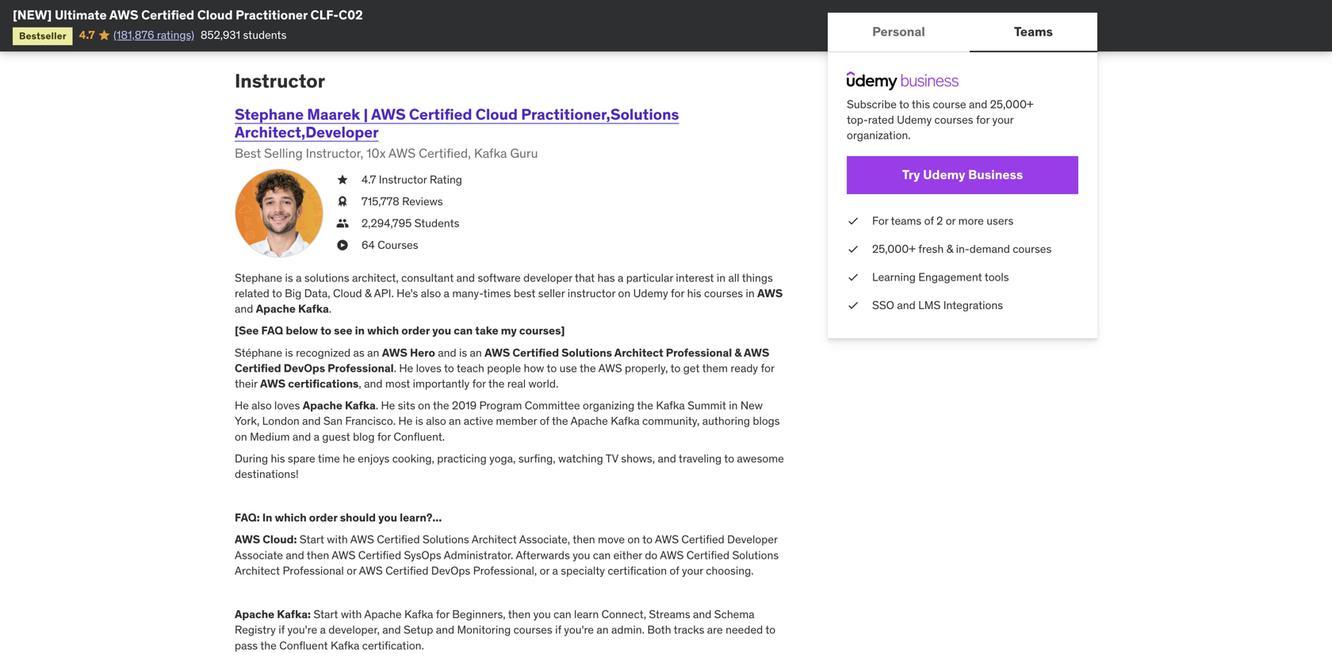 Task type: describe. For each thing, give the bounding box(es) containing it.
2 horizontal spatial of
[[925, 214, 935, 228]]

he also loves apache kafka
[[235, 399, 376, 413]]

0 horizontal spatial 25,000+
[[873, 242, 916, 256]]

shows,
[[622, 452, 655, 466]]

administrator. afterwards
[[444, 549, 570, 563]]

stephane maarek | aws certified cloud practitioner,solutions architect,developer link
[[235, 105, 680, 142]]

kafka up setup
[[405, 608, 434, 622]]

the down people
[[489, 377, 505, 391]]

a inside 'start with aws certified solutions architect associate, then move on to aws certified developer associate and then aws certified sysops administrator. afterwards you can either do aws certified solutions architect professional or aws certified devops professional, or a specialty certification of your choosing.'
[[553, 564, 559, 578]]

architect inside aws certified solutions architect professional & aws certified devops professional
[[615, 346, 664, 360]]

aws and apache kafka .
[[235, 286, 783, 316]]

reviews
[[402, 194, 443, 209]]

is up teach
[[459, 346, 467, 360]]

ready
[[731, 361, 759, 376]]

certification
[[608, 564, 667, 578]]

on inside stephane is a solutions architect, consultant and software developer that has a particular interest in all things related to big data, cloud & api. he's also a many-times best seller instructor on udemy for his courses in
[[618, 286, 631, 301]]

and down he also loves apache kafka
[[302, 414, 321, 429]]

aws certified up do
[[655, 533, 725, 547]]

professional,
[[473, 564, 537, 578]]

member
[[496, 414, 537, 429]]

2 if from the left
[[555, 623, 562, 638]]

cloud inside stephane maarek | aws certified cloud practitioner,solutions architect,developer best selling instructor, 10x aws certified, kafka guru
[[476, 105, 518, 124]]

and inside 'aws and apache kafka .'
[[235, 302, 253, 316]]

tracks
[[674, 623, 705, 638]]

stéphane
[[235, 346, 283, 360]]

associate,
[[520, 533, 571, 547]]

teams
[[1015, 23, 1054, 40]]

the down importantly
[[433, 399, 450, 413]]

852,931 students
[[201, 28, 287, 42]]

and software
[[457, 271, 521, 285]]

students
[[415, 216, 460, 231]]

you for take
[[433, 324, 452, 338]]

an right "as"
[[367, 346, 380, 360]]

715,778
[[362, 194, 400, 209]]

(181,876
[[114, 28, 154, 42]]

an up teach
[[470, 346, 482, 360]]

world.
[[529, 377, 559, 391]]

tv
[[606, 452, 619, 466]]

0 horizontal spatial which
[[275, 511, 307, 525]]

and right hero
[[438, 346, 457, 360]]

teams button
[[970, 13, 1098, 51]]

use
[[560, 361, 578, 376]]

to left see
[[321, 324, 332, 338]]

big
[[285, 286, 302, 301]]

kafka down organizing
[[611, 414, 640, 429]]

aws certified down you learn?...
[[351, 533, 420, 547]]

seller
[[539, 286, 565, 301]]

4.7 instructor rating
[[362, 173, 463, 187]]

consultant
[[402, 271, 454, 285]]

2 horizontal spatial solutions
[[733, 549, 779, 563]]

852,931
[[201, 28, 240, 42]]

0 horizontal spatial cloud
[[197, 7, 233, 23]]

& inside aws certified solutions architect professional & aws certified devops professional
[[735, 346, 742, 360]]

confluent.
[[394, 430, 445, 444]]

for down teach
[[473, 377, 486, 391]]

devops inside aws certified solutions architect professional & aws certified devops professional
[[284, 361, 325, 376]]

maarek
[[307, 105, 360, 124]]

stephane for is
[[235, 271, 283, 285]]

1 vertical spatial then
[[307, 549, 329, 563]]

san
[[324, 414, 343, 429]]

a up big
[[296, 271, 302, 285]]

can for take
[[454, 324, 473, 338]]

london
[[262, 414, 300, 429]]

certification.
[[362, 639, 424, 653]]

specialty
[[561, 564, 605, 578]]

their
[[235, 377, 258, 391]]

and up are
[[694, 608, 712, 622]]

aws up people
[[485, 346, 510, 360]]

interest
[[676, 271, 714, 285]]

for inside ". he sits on the 2019 program committee organizing the kafka summit in new york, london and san francisco. he is also an active member of the apache kafka community, authoring blogs on medium and a guest blog for confluent."
[[378, 430, 391, 444]]

for inside the start with apache kafka for beginners, then you can learn connect, streams and schema registry if you're a developer, and setup and monitoring courses if you're an admin. both tracks are needed to pass the confluent kafka certification.
[[436, 608, 450, 622]]

in left all
[[717, 271, 726, 285]]

bestseller
[[19, 30, 66, 42]]

practicing
[[437, 452, 487, 466]]

top‑rated
[[847, 113, 895, 127]]

and up spare
[[293, 430, 311, 444]]

udemy inside subscribe to this course and 25,000+ top‑rated udemy courses for your organization.
[[897, 113, 932, 127]]

courses]
[[520, 324, 565, 338]]

courses right demand
[[1013, 242, 1052, 256]]

things
[[742, 271, 773, 285]]

2 horizontal spatial or
[[946, 214, 956, 228]]

for inside subscribe to this course and 25,000+ top‑rated udemy courses for your organization.
[[977, 113, 990, 127]]

he inside . he loves to teach people how to use the aws properly, to get them ready for their
[[399, 361, 414, 376]]

ratings)
[[157, 28, 194, 42]]

certified down the stéphane
[[235, 361, 281, 376]]

. he sits on the 2019 program committee organizing the kafka summit in new york, london and san francisco. he is also an active member of the apache kafka community, authoring blogs on medium and a guest blog for confluent.
[[235, 399, 780, 444]]

teams
[[891, 214, 922, 228]]

engagement
[[919, 270, 983, 284]]

and right setup
[[436, 623, 455, 638]]

aws cloud:
[[235, 533, 297, 547]]

udemy inside stephane is a solutions architect, consultant and software developer that has a particular interest in all things related to big data, cloud & api. he's also a many-times best seller instructor on udemy for his courses in
[[634, 286, 669, 301]]

learn
[[574, 608, 599, 622]]

to inside 'start with aws certified solutions architect associate, then move on to aws certified developer associate and then aws certified sysops administrator. afterwards you can either do aws certified solutions architect professional or aws certified devops professional, or a specialty certification of your choosing.'
[[643, 533, 653, 547]]

kafka down the developer,
[[331, 639, 360, 653]]

aws up (181,876
[[109, 7, 139, 23]]

medium
[[250, 430, 290, 444]]

apache inside ". he sits on the 2019 program committee organizing the kafka summit in new york, london and san francisco. he is also an active member of the apache kafka community, authoring blogs on medium and a guest blog for confluent."
[[571, 414, 608, 429]]

registry
[[235, 623, 276, 638]]

a right the has on the left top of page
[[618, 271, 624, 285]]

aws inside 'aws and apache kafka .'
[[758, 286, 783, 301]]

kafka up community,
[[656, 399, 685, 413]]

a inside the start with apache kafka for beginners, then you can learn connect, streams and schema registry if you're a developer, and setup and monitoring courses if you're an admin. both tracks are needed to pass the confluent kafka certification.
[[320, 623, 326, 638]]

courses inside stephane is a solutions architect, consultant and software developer that has a particular interest in all things related to big data, cloud & api. he's also a many-times best seller instructor on udemy for his courses in
[[705, 286, 744, 301]]

is down faq below
[[285, 346, 293, 360]]

a inside ". he sits on the 2019 program committee organizing the kafka summit in new york, london and san francisco. he is also an active member of the apache kafka community, authoring blogs on medium and a guest blog for confluent."
[[314, 430, 320, 444]]

sits
[[398, 399, 416, 413]]

learning
[[873, 270, 916, 284]]

this
[[912, 97, 931, 111]]

real
[[508, 377, 526, 391]]

2 you're from the left
[[564, 623, 594, 638]]

architect,
[[352, 271, 399, 285]]

10x
[[367, 145, 386, 161]]

needed
[[726, 623, 763, 638]]

certified inside 'start with aws certified solutions architect associate, then move on to aws certified developer associate and then aws certified sysops administrator. afterwards you can either do aws certified solutions architect professional or aws certified devops professional, or a specialty certification of your choosing.'
[[687, 549, 730, 563]]

solutions inside aws certified solutions architect professional & aws certified devops professional
[[562, 346, 613, 360]]

enjoys
[[358, 452, 390, 466]]

courses
[[378, 238, 419, 252]]

during
[[235, 452, 268, 466]]

clf-
[[311, 7, 339, 23]]

aws certifications , and most importantly for the real world.
[[260, 377, 559, 391]]

0 horizontal spatial or
[[347, 564, 357, 578]]

start for apache kafka:
[[314, 608, 338, 622]]

during his spare time he enjoys cooking, practicing yoga, surfing, watching tv shows, and traveling to awesome destinations!
[[235, 452, 785, 482]]

the down committee
[[552, 414, 569, 429]]

loves for to
[[416, 361, 442, 376]]

2019
[[452, 399, 477, 413]]

for inside stephane is a solutions architect, consultant and software developer that has a particular interest in all things related to big data, cloud & api. he's also a many-times best seller instructor on udemy for his courses in
[[671, 286, 685, 301]]

c02
[[339, 7, 363, 23]]

tools
[[985, 270, 1010, 284]]

xsmall image for 64 courses
[[336, 238, 349, 253]]

apache up 'registry'
[[235, 608, 275, 622]]

stephane maarek | aws certified cloud practitioner,solutions architect,developer best selling instructor, 10x aws certified, kafka guru
[[235, 105, 680, 161]]

64 courses
[[362, 238, 419, 252]]

can for learn
[[554, 608, 572, 622]]

the inside the start with apache kafka for beginners, then you can learn connect, streams and schema registry if you're a developer, and setup and monitoring courses if you're an admin. both tracks are needed to pass the confluent kafka certification.
[[260, 639, 277, 653]]

apache inside the start with apache kafka for beginners, then you can learn connect, streams and schema registry if you're a developer, and setup and monitoring courses if you're an admin. both tracks are needed to pass the confluent kafka certification.
[[364, 608, 402, 622]]

to left get
[[671, 361, 681, 376]]

best
[[235, 145, 261, 161]]

. inside . he loves to teach people how to use the aws properly, to get them ready for their
[[394, 361, 397, 376]]

choosing.
[[706, 564, 754, 578]]

to inside stephane is a solutions architect, consultant and software developer that has a particular interest in all things related to big data, cloud & api. he's also a many-times best seller instructor on udemy for his courses in
[[272, 286, 282, 301]]

of inside ". he sits on the 2019 program committee organizing the kafka summit in new york, london and san francisco. he is also an active member of the apache kafka community, authoring blogs on medium and a guest blog for confluent."
[[540, 414, 550, 429]]

subscribe to this course and 25,000+ top‑rated udemy courses for your organization.
[[847, 97, 1034, 143]]

also inside stephane is a solutions architect, consultant and software developer that has a particular interest in all things related to big data, cloud & api. he's also a many-times best seller instructor on udemy for his courses in
[[421, 286, 441, 301]]

kafka down ","
[[345, 399, 376, 413]]

1 vertical spatial also
[[252, 399, 272, 413]]

on inside 'start with aws certified solutions architect associate, then move on to aws certified developer associate and then aws certified sysops administrator. afterwards you can either do aws certified solutions architect professional or aws certified devops professional, or a specialty certification of your choosing.'
[[628, 533, 640, 547]]

in right see
[[355, 324, 365, 338]]

start with aws certified solutions architect associate, then move on to aws certified developer associate and then aws certified sysops administrator. afterwards you can either do aws certified solutions architect professional or aws certified devops professional, or a specialty certification of your choosing.
[[235, 533, 779, 578]]

sso and lms integrations
[[873, 298, 1004, 313]]

users
[[987, 214, 1014, 228]]

2 vertical spatial architect
[[235, 564, 280, 578]]

1 horizontal spatial or
[[540, 564, 550, 578]]

loves for apache
[[275, 399, 300, 413]]

apache up san
[[303, 399, 343, 413]]

an inside ". he sits on the 2019 program committee organizing the kafka summit in new york, london and san francisco. he is also an active member of the apache kafka community, authoring blogs on medium and a guest blog for confluent."
[[449, 414, 461, 429]]

people
[[487, 361, 521, 376]]

particular
[[627, 271, 674, 285]]

xsmall image for 25,000+ fresh & in-demand courses
[[847, 242, 860, 257]]

kafka inside 'aws and apache kafka .'
[[298, 302, 329, 316]]

practitioner,solutions
[[521, 105, 680, 124]]

sso
[[873, 298, 895, 313]]

aws certified down sysops in the bottom of the page
[[359, 564, 429, 578]]

and inside 'start with aws certified solutions architect associate, then move on to aws certified developer associate and then aws certified sysops administrator. afterwards you can either do aws certified solutions architect professional or aws certified devops professional, or a specialty certification of your choosing.'
[[286, 549, 304, 563]]

sysops
[[404, 549, 442, 563]]



Task type: vqa. For each thing, say whether or not it's contained in the screenshot.
the which
yes



Task type: locate. For each thing, give the bounding box(es) containing it.
to inside the start with apache kafka for beginners, then you can learn connect, streams and schema registry if you're a developer, and setup and monitoring courses if you're an admin. both tracks are needed to pass the confluent kafka certification.
[[766, 623, 776, 638]]

awesome
[[737, 452, 785, 466]]

blogs
[[753, 414, 780, 429]]

you up hero
[[433, 324, 452, 338]]

1 horizontal spatial solutions
[[562, 346, 613, 360]]

schema
[[715, 608, 755, 622]]

2 horizontal spatial architect
[[615, 346, 664, 360]]

0 horizontal spatial solutions
[[423, 533, 469, 547]]

solutions
[[305, 271, 350, 285]]

with up the developer,
[[341, 608, 362, 622]]

. up most
[[394, 361, 397, 376]]

. inside 'aws and apache kafka .'
[[329, 302, 332, 316]]

xsmall image for 2,294,795 students
[[336, 216, 349, 231]]

his inside stephane is a solutions architect, consultant and software developer that has a particular interest in all things related to big data, cloud & api. he's also a many-times best seller instructor on udemy for his courses in
[[688, 286, 702, 301]]

developer,
[[329, 623, 380, 638]]

xsmall image
[[336, 194, 349, 210], [847, 213, 860, 229], [336, 216, 349, 231], [336, 238, 349, 253], [847, 242, 860, 257], [847, 298, 860, 314]]

0 vertical spatial order
[[402, 324, 430, 338]]

destinations!
[[235, 467, 299, 482]]

. he loves to teach people how to use the aws properly, to get them ready for their
[[235, 361, 775, 391]]

yoga,
[[490, 452, 516, 466]]

1 horizontal spatial can
[[554, 608, 572, 622]]

& left in- in the top right of the page
[[947, 242, 954, 256]]

1 vertical spatial .
[[394, 361, 397, 376]]

to inside subscribe to this course and 25,000+ top‑rated udemy courses for your organization.
[[900, 97, 910, 111]]

solutions
[[562, 346, 613, 360], [423, 533, 469, 547], [733, 549, 779, 563]]

1 horizontal spatial you're
[[564, 623, 594, 638]]

order up hero
[[402, 324, 430, 338]]

1 vertical spatial his
[[271, 452, 285, 466]]

stephane for maarek
[[235, 105, 304, 124]]

do
[[645, 549, 658, 563]]

xsmall image for 715,778 reviews
[[336, 194, 349, 210]]

cloud down the solutions on the left of page
[[333, 286, 362, 301]]

0 horizontal spatial his
[[271, 452, 285, 466]]

2 vertical spatial cloud
[[333, 286, 362, 301]]

and right shows,
[[658, 452, 677, 466]]

which up stéphane is recognized as an aws hero and is an
[[367, 324, 399, 338]]

1 horizontal spatial 4.7
[[362, 173, 376, 187]]

connect,
[[602, 608, 647, 622]]

1 vertical spatial 4.7
[[362, 173, 376, 187]]

stephane inside stephane maarek | aws certified cloud practitioner,solutions architect,developer best selling instructor, 10x aws certified, kafka guru
[[235, 105, 304, 124]]

1 horizontal spatial his
[[688, 286, 702, 301]]

and inside the during his spare time he enjoys cooking, practicing yoga, surfing, watching tv shows, and traveling to awesome destinations!
[[658, 452, 677, 466]]

or down should
[[347, 564, 357, 578]]

aws right 10x
[[389, 145, 416, 161]]

your up business
[[993, 113, 1014, 127]]

xsmall image left sso
[[847, 298, 860, 314]]

2,294,795
[[362, 216, 412, 231]]

then down faq: in which order should you learn?...
[[307, 549, 329, 563]]

0 horizontal spatial if
[[279, 623, 285, 638]]

personal
[[873, 23, 926, 40]]

2 horizontal spatial you
[[573, 549, 591, 563]]

confluent
[[279, 639, 328, 653]]

teach
[[457, 361, 485, 376]]

1 vertical spatial with
[[341, 608, 362, 622]]

certified,
[[419, 145, 471, 161]]

get
[[684, 361, 700, 376]]

1 vertical spatial professional
[[328, 361, 394, 376]]

1 horizontal spatial instructor
[[379, 173, 427, 187]]

he's
[[397, 286, 418, 301]]

0 vertical spatial udemy
[[897, 113, 932, 127]]

1 horizontal spatial cloud
[[333, 286, 362, 301]]

the down 'registry'
[[260, 639, 277, 653]]

to up do
[[643, 533, 653, 547]]

aws right | at the top
[[371, 105, 406, 124]]

a up confluent
[[320, 623, 326, 638]]

aws certified
[[351, 533, 420, 547], [655, 533, 725, 547], [332, 549, 402, 563], [359, 564, 429, 578]]

of inside 'start with aws certified solutions architect associate, then move on to aws certified developer associate and then aws certified sysops administrator. afterwards you can either do aws certified solutions architect professional or aws certified devops professional, or a specialty certification of your choosing.'
[[670, 564, 680, 578]]

1 you're from the left
[[288, 623, 317, 638]]

or
[[946, 214, 956, 228], [347, 564, 357, 578], [540, 564, 550, 578]]

can inside 'start with aws certified solutions architect associate, then move on to aws certified developer associate and then aws certified sysops administrator. afterwards you can either do aws certified solutions architect professional or aws certified devops professional, or a specialty certification of your choosing.'
[[593, 549, 611, 563]]

4.7 for 4.7
[[79, 28, 95, 42]]

xsmall image for sso and lms integrations
[[847, 298, 860, 314]]

0 horizontal spatial instructor
[[235, 69, 325, 93]]

1 vertical spatial can
[[593, 549, 611, 563]]

most
[[385, 377, 410, 391]]

0 vertical spatial start
[[300, 533, 324, 547]]

courses inside the start with apache kafka for beginners, then you can learn connect, streams and schema registry if you're a developer, and setup and monitoring courses if you're an admin. both tracks are needed to pass the confluent kafka certification.
[[514, 623, 553, 638]]

also down consultant
[[421, 286, 441, 301]]

aws
[[109, 7, 139, 23], [371, 105, 406, 124], [389, 145, 416, 161], [758, 286, 783, 301], [382, 346, 408, 360], [485, 346, 510, 360], [744, 346, 770, 360], [660, 549, 684, 563]]

can left take
[[454, 324, 473, 338]]

1 horizontal spatial devops
[[431, 564, 471, 578]]

he
[[399, 361, 414, 376], [235, 399, 249, 413]]

committee
[[525, 399, 580, 413]]

aws right do
[[660, 549, 684, 563]]

the up community,
[[637, 399, 654, 413]]

york,
[[235, 414, 260, 429]]

then left move
[[573, 533, 596, 547]]

loves
[[416, 361, 442, 376], [275, 399, 300, 413]]

as
[[353, 346, 365, 360]]

he up aws certifications , and most importantly for the real world. on the left bottom
[[399, 361, 414, 376]]

1 horizontal spatial if
[[555, 623, 562, 638]]

2 vertical spatial you
[[534, 608, 551, 622]]

0 horizontal spatial order
[[309, 511, 338, 525]]

and right course
[[970, 97, 988, 111]]

1 vertical spatial udemy
[[924, 167, 966, 183]]

admin.
[[612, 623, 645, 638]]

subscribe
[[847, 97, 897, 111]]

0 vertical spatial of
[[925, 214, 935, 228]]

1 horizontal spatial .
[[394, 361, 397, 376]]

loves inside . he loves to teach people how to use the aws properly, to get them ready for their
[[416, 361, 442, 376]]

2 stephane from the top
[[235, 271, 283, 285]]

your inside 'start with aws certified solutions architect associate, then move on to aws certified developer associate and then aws certified sysops administrator. afterwards you can either do aws certified solutions architect professional or aws certified devops professional, or a specialty certification of your choosing.'
[[682, 564, 704, 578]]

and inside subscribe to this course and 25,000+ top‑rated udemy courses for your organization.
[[970, 97, 988, 111]]

if down specialty on the bottom left
[[555, 623, 562, 638]]

certified up 'ratings)'
[[141, 7, 195, 23]]

apache kafka:
[[235, 608, 311, 622]]

1 horizontal spatial loves
[[416, 361, 442, 376]]

0 vertical spatial can
[[454, 324, 473, 338]]

0 horizontal spatial devops
[[284, 361, 325, 376]]

0 horizontal spatial loves
[[275, 399, 300, 413]]

0 vertical spatial which
[[367, 324, 399, 338]]

in down things
[[746, 286, 755, 301]]

1 vertical spatial which
[[275, 511, 307, 525]]

courses inside subscribe to this course and 25,000+ top‑rated udemy courses for your organization.
[[935, 113, 974, 127]]

0 horizontal spatial you
[[433, 324, 452, 338]]

25,000+ inside subscribe to this course and 25,000+ top‑rated udemy courses for your organization.
[[991, 97, 1034, 111]]

professional up kafka:
[[283, 564, 344, 578]]

2 vertical spatial udemy
[[634, 286, 669, 301]]

0 horizontal spatial can
[[454, 324, 473, 338]]

you up specialty on the bottom left
[[573, 549, 591, 563]]

his down interest
[[688, 286, 702, 301]]

rating
[[430, 173, 463, 187]]

xsmall image for for teams of 2 or more users
[[847, 213, 860, 229]]

in-
[[957, 242, 970, 256]]

0 vertical spatial 25,000+
[[991, 97, 1034, 111]]

|
[[364, 105, 368, 124]]

715,778 reviews
[[362, 194, 443, 209]]

1 horizontal spatial order
[[402, 324, 430, 338]]

cloud up 852,931 on the top left of the page
[[197, 7, 233, 23]]

xsmall image
[[336, 172, 349, 188], [847, 270, 860, 285]]

which
[[367, 324, 399, 338], [275, 511, 307, 525]]

aws inside 'start with aws certified solutions architect associate, then move on to aws certified developer associate and then aws certified sysops administrator. afterwards you can either do aws certified solutions architect professional or aws certified devops professional, or a specialty certification of your choosing.'
[[660, 549, 684, 563]]

0 vertical spatial also
[[421, 286, 441, 301]]

if down the apache kafka:
[[279, 623, 285, 638]]

take
[[475, 324, 499, 338]]

4.7
[[79, 28, 95, 42], [362, 173, 376, 187]]

my
[[501, 324, 517, 338]]

1 if from the left
[[279, 623, 285, 638]]

start down faq: in which order should you learn?...
[[300, 533, 324, 547]]

architect up administrator. afterwards
[[472, 533, 517, 547]]

2,294,795 students
[[362, 216, 460, 231]]

1 vertical spatial your
[[682, 564, 704, 578]]

in up authoring
[[729, 399, 738, 413]]

aws properly,
[[599, 361, 668, 376]]

2 vertical spatial of
[[670, 564, 680, 578]]

25,000+ right course
[[991, 97, 1034, 111]]

try udemy business
[[903, 167, 1024, 183]]

then for you
[[573, 533, 596, 547]]

you're down learn
[[564, 623, 594, 638]]

practitioner
[[236, 7, 308, 23]]

xsmall image left for
[[847, 213, 860, 229]]

2 horizontal spatial then
[[573, 533, 596, 547]]

courses right monitoring
[[514, 623, 553, 638]]

stéphane is recognized as an aws hero and is an
[[235, 346, 485, 360]]

udemy business image
[[847, 71, 959, 90]]

1 vertical spatial of
[[540, 414, 550, 429]]

is up big
[[285, 271, 293, 285]]

organizing
[[583, 399, 635, 413]]

with inside 'start with aws certified solutions architect associate, then move on to aws certified developer associate and then aws certified sysops administrator. afterwards you can either do aws certified solutions architect professional or aws certified devops professional, or a specialty certification of your choosing.'
[[327, 533, 348, 547]]

0 horizontal spatial .
[[329, 302, 332, 316]]

in inside ". he sits on the 2019 program committee organizing the kafka summit in new york, london and san francisco. he is also an active member of the apache kafka community, authoring blogs on medium and a guest blog for confluent."
[[729, 399, 738, 413]]

xsmall image for 4.7
[[336, 172, 349, 188]]

importantly
[[413, 377, 470, 391]]

stephane
[[235, 105, 304, 124], [235, 271, 283, 285]]

and down aws cloud:
[[286, 549, 304, 563]]

start for aws cloud:
[[300, 533, 324, 547]]

you're
[[288, 623, 317, 638], [564, 623, 594, 638]]

for inside . he loves to teach people how to use the aws properly, to get them ready for their
[[761, 361, 775, 376]]

0 vertical spatial with
[[327, 533, 348, 547]]

with for aws certified
[[327, 533, 348, 547]]

1 horizontal spatial architect
[[472, 533, 517, 547]]

cloud inside stephane is a solutions architect, consultant and software developer that has a particular interest in all things related to big data, cloud & api. he's also a many-times best seller instructor on udemy for his courses in
[[333, 286, 362, 301]]

a left specialty on the bottom left
[[553, 564, 559, 578]]

professional up get
[[666, 346, 733, 360]]

or right 2 at the right top
[[946, 214, 956, 228]]

xsmall image for learning
[[847, 270, 860, 285]]

xsmall image left 'learning'
[[847, 270, 860, 285]]

organization.
[[847, 128, 911, 143]]

on up 'either'
[[628, 533, 640, 547]]

should
[[340, 511, 376, 525]]

then
[[573, 533, 596, 547], [307, 549, 329, 563], [508, 608, 531, 622]]

see
[[334, 324, 353, 338]]

streams
[[649, 608, 691, 622]]

instructor down students
[[235, 69, 325, 93]]

the right use
[[580, 361, 596, 376]]

his inside the during his spare time he enjoys cooking, practicing yoga, surfing, watching tv shows, and traveling to awesome destinations!
[[271, 452, 285, 466]]

. he
[[376, 399, 395, 413]]

1 stephane from the top
[[235, 105, 304, 124]]

0 horizontal spatial &
[[735, 346, 742, 360]]

udemy down the particular at the top
[[634, 286, 669, 301]]

to left use
[[547, 361, 557, 376]]

if
[[279, 623, 285, 638], [555, 623, 562, 638]]

you're up confluent
[[288, 623, 317, 638]]

0 vertical spatial &
[[947, 242, 954, 256]]

setup
[[404, 623, 433, 638]]

his up destinations!
[[271, 452, 285, 466]]

aws down '[see faq below to see in which order you can take my courses]' on the left of the page
[[382, 346, 408, 360]]

0 vertical spatial .
[[329, 302, 332, 316]]

tab list containing personal
[[828, 13, 1098, 52]]

on
[[618, 286, 631, 301], [418, 399, 431, 413], [235, 430, 247, 444], [628, 533, 640, 547]]

certified inside stephane maarek | aws certified cloud practitioner,solutions architect,developer best selling instructor, 10x aws certified, kafka guru
[[409, 105, 473, 124]]

is inside stephane is a solutions architect, consultant and software developer that has a particular interest in all things related to big data, cloud & api. he's also a many-times best seller instructor on udemy for his courses in
[[285, 271, 293, 285]]

1 horizontal spatial &
[[947, 242, 954, 256]]

of down committee
[[540, 414, 550, 429]]

then for developer,
[[508, 608, 531, 622]]

1 vertical spatial stephane
[[235, 271, 283, 285]]

stephane inside stephane is a solutions architect, consultant and software developer that has a particular interest in all things related to big data, cloud & api. he's also a many-times best seller instructor on udemy for his courses in
[[235, 271, 283, 285]]

1 horizontal spatial your
[[993, 113, 1014, 127]]

0 horizontal spatial he
[[235, 399, 249, 413]]

surfing, watching
[[519, 452, 604, 466]]

4.7 for 4.7 instructor rating
[[362, 173, 376, 187]]

for right ready
[[761, 361, 775, 376]]

tab list
[[828, 13, 1098, 52]]

start inside 'start with aws certified solutions architect associate, then move on to aws certified developer associate and then aws certified sysops administrator. afterwards you can either do aws certified solutions architect professional or aws certified devops professional, or a specialty certification of your choosing.'
[[300, 533, 324, 547]]

an inside the start with apache kafka for beginners, then you can learn connect, streams and schema registry if you're a developer, and setup and monitoring courses if you're an admin. both tracks are needed to pass the confluent kafka certification.
[[597, 623, 609, 638]]

a left many- on the left top of the page
[[444, 286, 450, 301]]

to
[[900, 97, 910, 111], [272, 286, 282, 301], [321, 324, 332, 338], [444, 361, 454, 376], [547, 361, 557, 376], [671, 361, 681, 376], [643, 533, 653, 547], [766, 623, 776, 638]]

with for apache
[[341, 608, 362, 622]]

1 vertical spatial loves
[[275, 399, 300, 413]]

devops up aws certifications
[[284, 361, 325, 376]]

can down move
[[593, 549, 611, 563]]

1 vertical spatial architect
[[472, 533, 517, 547]]

you inside the start with apache kafka for beginners, then you can learn connect, streams and schema registry if you're a developer, and setup and monitoring courses if you're an admin. both tracks are needed to pass the confluent kafka certification.
[[534, 608, 551, 622]]

can inside the start with apache kafka for beginners, then you can learn connect, streams and schema registry if you're a developer, and setup and monitoring courses if you're an admin. both tracks are needed to pass the confluent kafka certification.
[[554, 608, 572, 622]]

or down associate,
[[540, 564, 550, 578]]

on down the particular at the top
[[618, 286, 631, 301]]

1 vertical spatial 25,000+
[[873, 242, 916, 256]]

aws up ready
[[744, 346, 770, 360]]

0 vertical spatial he
[[399, 361, 414, 376]]

and right sso
[[898, 298, 916, 313]]

certified up certified,
[[409, 105, 473, 124]]

pass
[[235, 639, 258, 653]]

0 horizontal spatial you're
[[288, 623, 317, 638]]

and up certification.
[[383, 623, 401, 638]]

of right certification
[[670, 564, 680, 578]]

community,
[[643, 414, 700, 429]]

udemy right try on the top right
[[924, 167, 966, 183]]

active
[[464, 414, 494, 429]]

xsmall image left '2,294,795'
[[336, 216, 349, 231]]

udemy down this
[[897, 113, 932, 127]]

an down 2019
[[449, 414, 461, 429]]

time he
[[318, 452, 355, 466]]

1 vertical spatial solutions
[[423, 533, 469, 547]]

1 horizontal spatial 25,000+
[[991, 97, 1034, 111]]

1 vertical spatial cloud
[[476, 105, 518, 124]]

64
[[362, 238, 375, 252]]

2 vertical spatial then
[[508, 608, 531, 622]]

to left this
[[900, 97, 910, 111]]

0 vertical spatial his
[[688, 286, 702, 301]]

0 vertical spatial stephane
[[235, 105, 304, 124]]

the inside . he loves to teach people how to use the aws properly, to get them ready for their
[[580, 361, 596, 376]]

0 horizontal spatial of
[[540, 414, 550, 429]]

then inside the start with apache kafka for beginners, then you can learn connect, streams and schema registry if you're a developer, and setup and monitoring courses if you're an admin. both tracks are needed to pass the confluent kafka certification.
[[508, 608, 531, 622]]

courses down course
[[935, 113, 974, 127]]

hero
[[410, 346, 435, 360]]

order
[[402, 324, 430, 338], [309, 511, 338, 525]]

2 vertical spatial can
[[554, 608, 572, 622]]

1 horizontal spatial you
[[534, 608, 551, 622]]

0 horizontal spatial xsmall image
[[336, 172, 349, 188]]

aws certified down should
[[332, 549, 402, 563]]

1 vertical spatial devops
[[431, 564, 471, 578]]

your left the choosing.
[[682, 564, 704, 578]]

faq: in
[[235, 511, 273, 525]]

loves up london
[[275, 399, 300, 413]]

and down related
[[235, 302, 253, 316]]

1 horizontal spatial he
[[399, 361, 414, 376]]

1 horizontal spatial xsmall image
[[847, 270, 860, 285]]

to up importantly
[[444, 361, 454, 376]]

solutions down the 'developer'
[[733, 549, 779, 563]]

1 vertical spatial he
[[235, 399, 249, 413]]

apache inside 'aws and apache kafka .'
[[256, 302, 296, 316]]

0 vertical spatial professional
[[666, 346, 733, 360]]

kafka
[[474, 145, 507, 161], [298, 302, 329, 316], [345, 399, 376, 413], [656, 399, 685, 413], [611, 414, 640, 429], [405, 608, 434, 622], [331, 639, 360, 653]]

is inside ". he sits on the 2019 program committee organizing the kafka summit in new york, london and san francisco. he is also an active member of the apache kafka community, authoring blogs on medium and a guest blog for confluent."
[[416, 414, 424, 429]]

2 vertical spatial professional
[[283, 564, 344, 578]]

with down faq: in which order should you learn?...
[[327, 533, 348, 547]]

1 vertical spatial start
[[314, 608, 338, 622]]

with inside the start with apache kafka for beginners, then you can learn connect, streams and schema registry if you're a developer, and setup and monitoring courses if you're an admin. both tracks are needed to pass the confluent kafka certification.
[[341, 608, 362, 622]]

0 horizontal spatial architect
[[235, 564, 280, 578]]

on right sits
[[418, 399, 431, 413]]

1 horizontal spatial of
[[670, 564, 680, 578]]

0 vertical spatial devops
[[284, 361, 325, 376]]

also inside ". he sits on the 2019 program committee organizing the kafka summit in new york, london and san francisco. he is also an active member of the apache kafka community, authoring blogs on medium and a guest blog for confluent."
[[426, 414, 446, 429]]

your inside subscribe to this course and 25,000+ top‑rated udemy courses for your organization.
[[993, 113, 1014, 127]]

solutions up use
[[562, 346, 613, 360]]

0 vertical spatial architect
[[615, 346, 664, 360]]

0 vertical spatial 4.7
[[79, 28, 95, 42]]

2 vertical spatial solutions
[[733, 549, 779, 563]]

1 vertical spatial order
[[309, 511, 338, 525]]

for left beginners,
[[436, 608, 450, 622]]

are
[[708, 623, 723, 638]]

many-
[[453, 286, 484, 301]]

1 vertical spatial instructor
[[379, 173, 427, 187]]

business
[[969, 167, 1024, 183]]

summit
[[688, 399, 727, 413]]

them
[[703, 361, 728, 376]]

0 vertical spatial solutions
[[562, 346, 613, 360]]

is up confluent.
[[416, 414, 424, 429]]

start inside the start with apache kafka for beginners, then you can learn connect, streams and schema registry if you're a developer, and setup and monitoring courses if you're an admin. both tracks are needed to pass the confluent kafka certification.
[[314, 608, 338, 622]]

of
[[925, 214, 935, 228], [540, 414, 550, 429], [670, 564, 680, 578]]

also up confluent.
[[426, 414, 446, 429]]

you inside 'start with aws certified solutions architect associate, then move on to aws certified developer associate and then aws certified sysops administrator. afterwards you can either do aws certified solutions architect professional or aws certified devops professional, or a specialty certification of your choosing.'
[[573, 549, 591, 563]]

0 horizontal spatial your
[[682, 564, 704, 578]]

1 vertical spatial xsmall image
[[847, 270, 860, 285]]

devops inside 'start with aws certified solutions architect associate, then move on to aws certified developer associate and then aws certified sysops administrator. afterwards you can either do aws certified solutions architect professional or aws certified devops professional, or a specialty certification of your choosing.'
[[431, 564, 471, 578]]

guru
[[510, 145, 538, 161]]

professional inside 'start with aws certified solutions architect associate, then move on to aws certified developer associate and then aws certified sysops administrator. afterwards you can either do aws certified solutions architect professional or aws certified devops professional, or a specialty certification of your choosing.'
[[283, 564, 344, 578]]

. down data,
[[329, 302, 332, 316]]

stephane up the selling
[[235, 105, 304, 124]]

certified up how
[[513, 346, 559, 360]]

2 horizontal spatial cloud
[[476, 105, 518, 124]]

& api.
[[365, 286, 394, 301]]

on down 'york,'
[[235, 430, 247, 444]]

1 horizontal spatial then
[[508, 608, 531, 622]]

you for learn
[[534, 608, 551, 622]]

devops
[[284, 361, 325, 376], [431, 564, 471, 578]]

kafka inside stephane maarek | aws certified cloud practitioner,solutions architect,developer best selling instructor, 10x aws certified, kafka guru
[[474, 145, 507, 161]]

0 vertical spatial then
[[573, 533, 596, 547]]

stephane up related
[[235, 271, 283, 285]]

stephane is a solutions architect, consultant and software developer that has a particular interest in all things related to big data, cloud & api. he's also a many-times best seller instructor on udemy for his courses in
[[235, 271, 773, 301]]

(181,876 ratings)
[[114, 28, 194, 42]]

architect,developer
[[235, 123, 379, 142]]

that
[[575, 271, 595, 285]]

and right ","
[[364, 377, 383, 391]]

0 vertical spatial cloud
[[197, 7, 233, 23]]

stephane maarek | aws certified cloud practitioner,solutions architect,developer image
[[235, 169, 324, 258]]



